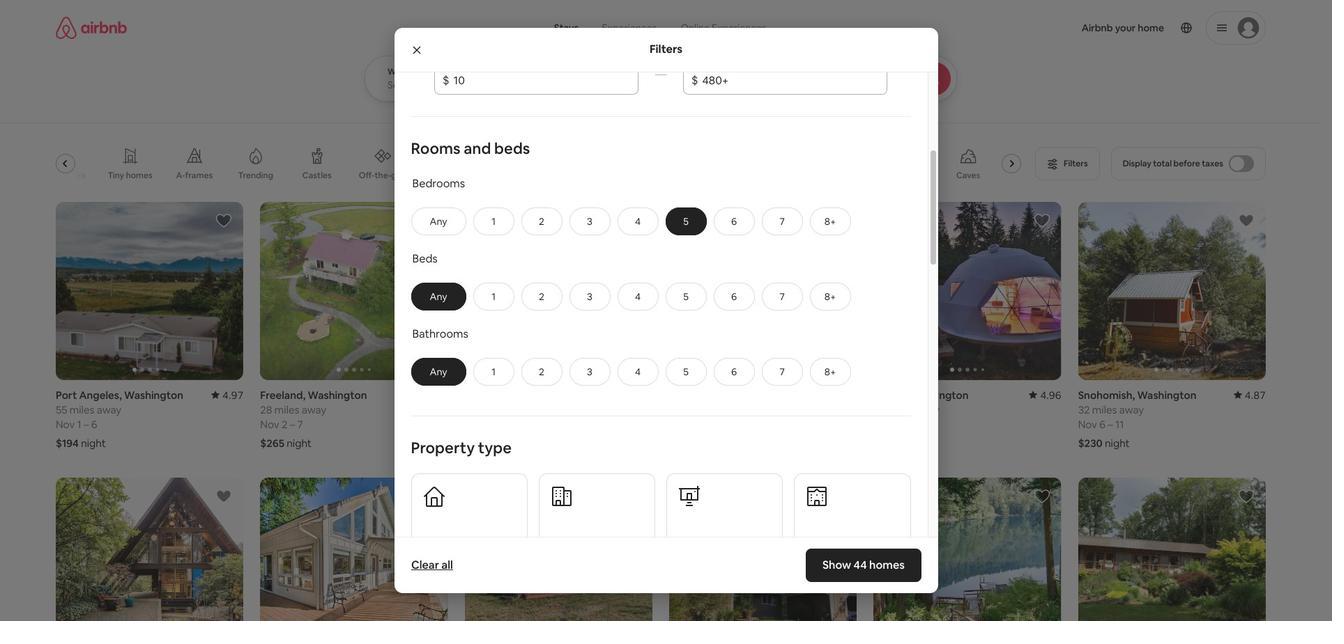 Task type: describe. For each thing, give the bounding box(es) containing it.
rooms
[[411, 139, 461, 158]]

experiences button
[[590, 14, 668, 42]]

angeles,
[[79, 389, 122, 402]]

washington for snohomish, washington 32 miles away nov 6 – 11 $230 night
[[1137, 389, 1196, 402]]

beds
[[494, 139, 530, 158]]

2 experiences from the left
[[712, 22, 766, 34]]

– for nov 6 – 11
[[1108, 418, 1113, 431]]

show 44 homes link
[[806, 549, 921, 583]]

filters dialog
[[394, 0, 938, 594]]

miles for woodinville, washington 13 miles away
[[477, 404, 502, 417]]

7 for beds
[[779, 291, 785, 303]]

display total before taxes
[[1123, 158, 1223, 169]]

2 button for bathrooms
[[521, 358, 562, 386]]

– for dec 25 – 30
[[909, 418, 915, 431]]

homes inside show 44 homes link
[[869, 558, 904, 573]]

house button
[[411, 474, 527, 561]]

tiny homes
[[108, 170, 153, 181]]

4.87 out of 5 average rating image
[[1234, 389, 1266, 402]]

1 for bathrooms
[[492, 366, 496, 378]]

display total before taxes button
[[1111, 147, 1266, 181]]

add to wishlist: snoqualmie, washington image
[[829, 489, 846, 505]]

6 button for beds
[[713, 283, 755, 311]]

8+ button for beds
[[810, 283, 851, 311]]

– for nov 2 – 7
[[290, 418, 295, 431]]

homes inside group
[[126, 170, 153, 181]]

1 4.97 out of 5 average rating image from the left
[[211, 389, 243, 402]]

miles inside port angeles, washington 55 miles away nov 1 – 6 $194 night
[[70, 403, 94, 417]]

$194
[[56, 437, 79, 450]]

25
[[895, 418, 907, 431]]

5 for bathrooms
[[683, 366, 689, 378]]

clear all button
[[404, 552, 460, 580]]

32
[[1078, 404, 1090, 417]]

freeland, washington 28 miles away nov 2 – 7 $265 night
[[260, 389, 367, 450]]

8+ button for bathrooms
[[810, 358, 851, 386]]

$285 night
[[465, 437, 516, 450]]

add to wishlist: woodinville, washington image
[[625, 213, 641, 229]]

away for hoodsport, washington 43 miles away
[[711, 403, 735, 417]]

port
[[56, 389, 77, 402]]

apartment button
[[539, 474, 655, 561]]

before
[[1174, 158, 1200, 169]]

$230
[[1078, 437, 1103, 450]]

7 for bedrooms
[[779, 215, 785, 228]]

3 button for beds
[[569, 283, 610, 311]]

night inside snohomish, washington 32 miles away nov 6 – 11 $230 night
[[1105, 437, 1130, 450]]

hoodsport,
[[669, 389, 726, 402]]

any button for beds
[[411, 283, 466, 311]]

show 44 homes
[[822, 558, 904, 573]]

2 4.97 out of 5 average rating image from the left
[[825, 389, 857, 402]]

miles for hoodsport, washington 43 miles away
[[683, 403, 708, 417]]

experiences inside button
[[602, 22, 657, 34]]

online experiences
[[681, 22, 766, 34]]

taxes
[[1202, 158, 1223, 169]]

sultan,
[[874, 389, 907, 402]]

5 button for bathrooms
[[665, 358, 706, 386]]

13
[[465, 404, 475, 417]]

55
[[56, 403, 67, 417]]

hoodsport, washington 43 miles away
[[669, 389, 787, 417]]

clear all
[[411, 558, 453, 573]]

beds
[[412, 252, 438, 266]]

nov for nov 6 – 11
[[1078, 418, 1097, 431]]

4.87
[[1245, 389, 1266, 402]]

tiny
[[108, 170, 124, 181]]

7 button for beds
[[762, 283, 803, 311]]

property
[[411, 438, 475, 458]]

away for freeland, washington 28 miles away nov 2 – 7 $265 night
[[302, 403, 326, 417]]

5 for beds
[[683, 291, 689, 303]]

frames
[[185, 170, 213, 181]]

5.0
[[638, 389, 652, 402]]

a-frames
[[176, 170, 213, 181]]

3 night from the left
[[491, 437, 516, 450]]

miles for sultan, washington 34 miles away dec 25 – 30
[[888, 403, 913, 417]]

4 for bedrooms
[[635, 215, 641, 228]]

away inside port angeles, washington 55 miles away nov 1 – 6 $194 night
[[97, 403, 121, 417]]

– inside port angeles, washington 55 miles away nov 1 – 6 $194 night
[[84, 418, 89, 431]]

2 inside freeland, washington 28 miles away nov 2 – 7 $265 night
[[282, 418, 287, 431]]

washington for hoodsport, washington 43 miles away
[[728, 389, 787, 402]]

add to wishlist: freeland, washington image
[[420, 213, 437, 229]]

any for bathrooms
[[430, 366, 447, 378]]

freeland,
[[260, 389, 306, 402]]

hotel button
[[794, 474, 911, 561]]

1 for beds
[[492, 291, 496, 303]]

nov for nov 2 – 7
[[260, 418, 279, 431]]

dec
[[874, 418, 893, 431]]

Where field
[[388, 79, 570, 91]]

add to wishlist: brinnon, washington image
[[420, 489, 437, 505]]

away for sultan, washington 34 miles away dec 25 – 30
[[915, 403, 940, 417]]

where
[[388, 66, 414, 77]]

woodinville, washington 13 miles away
[[465, 389, 586, 417]]

4.96 out of 5 average rating image
[[1029, 389, 1061, 402]]

$ text field
[[702, 74, 879, 88]]

1 for bedrooms
[[492, 215, 496, 228]]

online
[[681, 22, 710, 34]]

11
[[1115, 418, 1124, 431]]

44
[[853, 558, 867, 573]]

3 button for bedrooms
[[569, 208, 610, 235]]

group containing national parks
[[29, 137, 1027, 191]]

8+ button for bedrooms
[[810, 208, 851, 235]]

miles for freeland, washington 28 miles away nov 2 – 7 $265 night
[[275, 403, 299, 417]]

2 button for bedrooms
[[521, 208, 562, 235]]

rooms and beds
[[411, 139, 530, 158]]

hotel
[[806, 535, 835, 549]]

4 button for beds
[[617, 283, 658, 311]]

1 5 from the top
[[683, 215, 689, 228]]

parks
[[64, 170, 85, 181]]

3 for beds
[[587, 291, 592, 303]]



Task type: locate. For each thing, give the bounding box(es) containing it.
5.0 out of 5 average rating image left hoodsport,
[[626, 389, 652, 402]]

1 away from the left
[[97, 403, 121, 417]]

miles down woodinville,
[[477, 404, 502, 417]]

3 1 button from the top
[[473, 358, 514, 386]]

6 for bedrooms
[[731, 215, 737, 228]]

1 8+ button from the top
[[810, 208, 851, 235]]

$ down online
[[691, 73, 698, 88]]

7 inside freeland, washington 28 miles away nov 2 – 7 $265 night
[[297, 418, 303, 431]]

property type
[[411, 438, 512, 458]]

any up bathrooms
[[430, 291, 447, 303]]

nov
[[56, 418, 75, 431], [260, 418, 279, 431], [1078, 418, 1097, 431]]

2 button for beds
[[521, 283, 562, 311]]

1 – from the left
[[84, 418, 89, 431]]

1 horizontal spatial experiences
[[712, 22, 766, 34]]

30
[[917, 418, 929, 431]]

2 5.0 out of 5 average rating image from the left
[[626, 389, 652, 402]]

6 button for bedrooms
[[713, 208, 755, 235]]

3 2 button from the top
[[521, 358, 562, 386]]

3 any element from the top
[[426, 366, 451, 378]]

night right $285 in the bottom left of the page
[[491, 437, 516, 450]]

4.97 left freeland,
[[222, 389, 243, 402]]

1 horizontal spatial 5.0 out of 5 average rating image
[[626, 389, 652, 402]]

castles
[[302, 170, 332, 181]]

4.97 out of 5 average rating image left sultan,
[[825, 389, 857, 402]]

1 miles from the left
[[70, 403, 94, 417]]

2 any button from the top
[[411, 283, 466, 311]]

3 3 from the top
[[587, 366, 592, 378]]

2 vertical spatial 8+ button
[[810, 358, 851, 386]]

3 button for bathrooms
[[569, 358, 610, 386]]

0 horizontal spatial homes
[[126, 170, 153, 181]]

8+ for bedrooms
[[824, 215, 836, 228]]

add to wishlist: snohomish, washington image
[[1238, 213, 1255, 229]]

1
[[492, 215, 496, 228], [492, 291, 496, 303], [492, 366, 496, 378], [77, 418, 81, 431]]

0 vertical spatial homes
[[126, 170, 153, 181]]

any button down bathrooms
[[411, 358, 466, 386]]

1 vertical spatial 3
[[587, 291, 592, 303]]

away for woodinville, washington 13 miles away
[[504, 404, 529, 417]]

display
[[1123, 158, 1151, 169]]

2 1 button from the top
[[473, 283, 514, 311]]

– right 25
[[909, 418, 915, 431]]

1 8+ from the top
[[824, 215, 836, 228]]

1 vertical spatial 8+
[[824, 291, 836, 303]]

night right $194
[[81, 437, 106, 450]]

1 vertical spatial any
[[430, 291, 447, 303]]

group
[[29, 137, 1027, 191], [56, 202, 243, 380], [260, 202, 448, 380], [465, 202, 652, 381], [669, 202, 857, 380], [874, 202, 1061, 380], [1078, 202, 1266, 381], [56, 478, 243, 622], [260, 478, 448, 622], [465, 478, 652, 622], [669, 478, 857, 622], [874, 478, 1061, 622], [1078, 478, 1266, 622]]

any button down bedrooms
[[411, 208, 466, 235]]

7 button for bedrooms
[[762, 208, 803, 235]]

0 horizontal spatial $
[[443, 73, 449, 88]]

miles down hoodsport,
[[683, 403, 708, 417]]

1 vertical spatial 8+ element
[[824, 291, 836, 303]]

5 button
[[665, 208, 706, 235], [665, 283, 706, 311], [665, 358, 706, 386]]

washington for woodinville, washington 13 miles away
[[527, 389, 586, 402]]

1 6 button from the top
[[713, 208, 755, 235]]

4.96
[[1040, 389, 1061, 402]]

$ text field
[[453, 74, 630, 88]]

any for beds
[[430, 291, 447, 303]]

washington for freeland, washington 28 miles away nov 2 – 7 $265 night
[[308, 389, 367, 402]]

away inside hoodsport, washington 43 miles away
[[711, 403, 735, 417]]

3 away from the left
[[711, 403, 735, 417]]

stays
[[554, 22, 579, 34]]

nov down 32
[[1078, 418, 1097, 431]]

4 for beds
[[635, 291, 641, 303]]

8+
[[824, 215, 836, 228], [824, 291, 836, 303], [824, 366, 836, 378]]

3 nov from the left
[[1078, 418, 1097, 431]]

any element down bedrooms
[[426, 215, 451, 228]]

2 any from the top
[[430, 291, 447, 303]]

4 button
[[617, 208, 658, 235], [617, 283, 658, 311], [617, 358, 658, 386]]

the-
[[375, 170, 391, 181]]

3 for bathrooms
[[587, 366, 592, 378]]

1 7 button from the top
[[762, 208, 803, 235]]

2 night from the left
[[287, 437, 311, 450]]

washington inside port angeles, washington 55 miles away nov 1 – 6 $194 night
[[124, 389, 183, 402]]

2 vertical spatial 8+ element
[[824, 366, 836, 378]]

1 button for bedrooms
[[473, 208, 514, 235]]

washington right hoodsport,
[[728, 389, 787, 402]]

add to wishlist: sultan, washington image
[[1033, 213, 1050, 229]]

any button up bathrooms
[[411, 283, 466, 311]]

woodinville,
[[465, 389, 525, 402]]

2 vertical spatial 4
[[635, 366, 641, 378]]

1 vertical spatial 5
[[683, 291, 689, 303]]

away inside freeland, washington 28 miles away nov 2 – 7 $265 night
[[302, 403, 326, 417]]

7
[[779, 215, 785, 228], [779, 291, 785, 303], [779, 366, 785, 378], [297, 418, 303, 431]]

washington right 'angeles,'
[[124, 389, 183, 402]]

6 for beds
[[731, 291, 737, 303]]

2 3 button from the top
[[569, 283, 610, 311]]

and
[[464, 139, 491, 158]]

5.0 out of 5 average rating image containing 5.0
[[626, 389, 652, 402]]

1 button for beds
[[473, 283, 514, 311]]

washington
[[124, 389, 183, 402], [308, 389, 367, 402], [728, 389, 787, 402], [909, 389, 969, 402], [527, 389, 586, 402], [1137, 389, 1196, 402]]

1 any from the top
[[430, 215, 447, 228]]

away inside sultan, washington 34 miles away dec 25 – 30
[[915, 403, 940, 417]]

5.0 out of 5 average rating image up property
[[422, 389, 448, 402]]

add to wishlist: quilcene, washington image
[[1238, 489, 1255, 505]]

1 vertical spatial 6 button
[[713, 283, 755, 311]]

0 vertical spatial 3 button
[[569, 208, 610, 235]]

1 vertical spatial 4
[[635, 291, 641, 303]]

pools
[[466, 170, 488, 181]]

8+ element
[[824, 215, 836, 228], [824, 291, 836, 303], [824, 366, 836, 378]]

2 – from the left
[[290, 418, 295, 431]]

6 button
[[713, 208, 755, 235], [713, 283, 755, 311], [713, 358, 755, 386]]

1 2 button from the top
[[521, 208, 562, 235]]

away down hoodsport,
[[711, 403, 735, 417]]

add to wishlist: hoodsport, washington image
[[829, 213, 846, 229]]

3 4 button from the top
[[617, 358, 658, 386]]

1 night from the left
[[81, 437, 106, 450]]

1 3 button from the top
[[569, 208, 610, 235]]

– left 11
[[1108, 418, 1113, 431]]

nov down 55
[[56, 418, 75, 431]]

3 any button from the top
[[411, 358, 466, 386]]

2 washington from the left
[[308, 389, 367, 402]]

2 8+ element from the top
[[824, 291, 836, 303]]

away inside woodinville, washington 13 miles away
[[504, 404, 529, 417]]

4
[[635, 215, 641, 228], [635, 291, 641, 303], [635, 366, 641, 378]]

bedrooms
[[412, 176, 465, 191]]

4 button for bedrooms
[[617, 208, 658, 235]]

any element for beds
[[426, 291, 451, 303]]

2 button
[[521, 208, 562, 235], [521, 283, 562, 311], [521, 358, 562, 386]]

0 horizontal spatial 5.0 out of 5 average rating image
[[422, 389, 448, 402]]

2 vertical spatial 5 button
[[665, 358, 706, 386]]

3 any from the top
[[430, 366, 447, 378]]

washington inside woodinville, washington 13 miles away
[[527, 389, 586, 402]]

2 3 from the top
[[587, 291, 592, 303]]

$285
[[465, 437, 489, 450]]

2 vertical spatial any button
[[411, 358, 466, 386]]

total
[[1153, 158, 1172, 169]]

2 4.97 from the left
[[836, 389, 857, 402]]

guesthouse
[[678, 535, 742, 549]]

profile element
[[800, 0, 1266, 56]]

1 vertical spatial 2 button
[[521, 283, 562, 311]]

port angeles, washington 55 miles away nov 1 – 6 $194 night
[[56, 389, 183, 450]]

clear
[[411, 558, 439, 573]]

filters
[[650, 42, 682, 57]]

house
[[423, 535, 456, 549]]

2 8+ button from the top
[[810, 283, 851, 311]]

miles inside snohomish, washington 32 miles away nov 6 – 11 $230 night
[[1092, 404, 1117, 417]]

0 vertical spatial 8+ button
[[810, 208, 851, 235]]

6 inside snohomish, washington 32 miles away nov 6 – 11 $230 night
[[1099, 418, 1106, 431]]

any
[[430, 215, 447, 228], [430, 291, 447, 303], [430, 366, 447, 378]]

5 miles from the left
[[477, 404, 502, 417]]

2 4 button from the top
[[617, 283, 658, 311]]

0 vertical spatial 3
[[587, 215, 592, 228]]

1 4 button from the top
[[617, 208, 658, 235]]

all
[[441, 558, 453, 573]]

3 7 button from the top
[[762, 358, 803, 386]]

0 vertical spatial any button
[[411, 208, 466, 235]]

3 8+ element from the top
[[824, 366, 836, 378]]

0 horizontal spatial experiences
[[602, 22, 657, 34]]

3 5 button from the top
[[665, 358, 706, 386]]

1 experiences from the left
[[602, 22, 657, 34]]

1 vertical spatial 8+ button
[[810, 283, 851, 311]]

2 vertical spatial 4 button
[[617, 358, 658, 386]]

experiences right online
[[712, 22, 766, 34]]

apartment
[[550, 535, 609, 549]]

any element for bathrooms
[[426, 366, 451, 378]]

experiences up filters
[[602, 22, 657, 34]]

4 night from the left
[[1105, 437, 1130, 450]]

1 vertical spatial any button
[[411, 283, 466, 311]]

0 vertical spatial 2 button
[[521, 208, 562, 235]]

2 for bedrooms
[[539, 215, 544, 228]]

miles inside sultan, washington 34 miles away dec 25 – 30
[[888, 403, 913, 417]]

show
[[822, 558, 851, 573]]

add to wishlist: port angeles, washington image
[[216, 213, 232, 229]]

8+ element for bedrooms
[[824, 215, 836, 228]]

3 4 from the top
[[635, 366, 641, 378]]

1 any button from the top
[[411, 208, 466, 235]]

1 5.0 out of 5 average rating image from the left
[[422, 389, 448, 402]]

1 vertical spatial 1 button
[[473, 283, 514, 311]]

off-
[[359, 170, 375, 181]]

6 away from the left
[[1119, 404, 1144, 417]]

1 5 button from the top
[[665, 208, 706, 235]]

34
[[874, 403, 886, 417]]

1 horizontal spatial 4.97 out of 5 average rating image
[[825, 389, 857, 402]]

$ for $ text box
[[691, 73, 698, 88]]

miles inside hoodsport, washington 43 miles away
[[683, 403, 708, 417]]

any button for bathrooms
[[411, 358, 466, 386]]

2 5 from the top
[[683, 291, 689, 303]]

3 washington from the left
[[728, 389, 787, 402]]

1 vertical spatial 4 button
[[617, 283, 658, 311]]

2 vertical spatial any element
[[426, 366, 451, 378]]

4 button for bathrooms
[[617, 358, 658, 386]]

8+ for beds
[[824, 291, 836, 303]]

4.97 out of 5 average rating image
[[211, 389, 243, 402], [825, 389, 857, 402]]

0 vertical spatial 8+ element
[[824, 215, 836, 228]]

washington inside snohomish, washington 32 miles away nov 6 – 11 $230 night
[[1137, 389, 1196, 402]]

3 3 button from the top
[[569, 358, 610, 386]]

– inside sultan, washington 34 miles away dec 25 – 30
[[909, 418, 915, 431]]

miles down freeland,
[[275, 403, 299, 417]]

any element down bathrooms
[[426, 366, 451, 378]]

2 nov from the left
[[260, 418, 279, 431]]

any element up bathrooms
[[426, 291, 451, 303]]

6
[[731, 215, 737, 228], [731, 291, 737, 303], [731, 366, 737, 378], [91, 418, 97, 431], [1099, 418, 1106, 431]]

2 2 button from the top
[[521, 283, 562, 311]]

2 vertical spatial 3
[[587, 366, 592, 378]]

3 miles from the left
[[683, 403, 708, 417]]

– down 'angeles,'
[[84, 418, 89, 431]]

3 5 from the top
[[683, 366, 689, 378]]

4.97
[[222, 389, 243, 402], [836, 389, 857, 402]]

– inside snohomish, washington 32 miles away nov 6 – 11 $230 night
[[1108, 418, 1113, 431]]

4.97 out of 5 average rating image left freeland,
[[211, 389, 243, 402]]

$ right where
[[443, 73, 449, 88]]

washington up the 30
[[909, 389, 969, 402]]

$ for $ text field
[[443, 73, 449, 88]]

2
[[539, 215, 544, 228], [539, 291, 544, 303], [539, 366, 544, 378], [282, 418, 287, 431]]

night inside freeland, washington 28 miles away nov 2 – 7 $265 night
[[287, 437, 311, 450]]

what can we help you find? tab list
[[543, 14, 668, 42]]

8+ element for beds
[[824, 291, 836, 303]]

miles down the snohomish,
[[1092, 404, 1117, 417]]

6 washington from the left
[[1137, 389, 1196, 402]]

away up the 30
[[915, 403, 940, 417]]

5
[[683, 215, 689, 228], [683, 291, 689, 303], [683, 366, 689, 378]]

7 button
[[762, 208, 803, 235], [762, 283, 803, 311], [762, 358, 803, 386]]

– down freeland,
[[290, 418, 295, 431]]

miles up 25
[[888, 403, 913, 417]]

5.0 out of 5 average rating image
[[422, 389, 448, 402], [626, 389, 652, 402]]

miles right 55
[[70, 403, 94, 417]]

nov inside freeland, washington 28 miles away nov 2 – 7 $265 night
[[260, 418, 279, 431]]

6 button for bathrooms
[[713, 358, 755, 386]]

2 vertical spatial 7 button
[[762, 358, 803, 386]]

7 button for bathrooms
[[762, 358, 803, 386]]

0 horizontal spatial nov
[[56, 418, 75, 431]]

stays tab panel
[[365, 56, 995, 102]]

3 6 button from the top
[[713, 358, 755, 386]]

homes right tiny
[[126, 170, 153, 181]]

4.97 left sultan,
[[836, 389, 857, 402]]

2 for bathrooms
[[539, 366, 544, 378]]

none search field containing stays
[[365, 0, 995, 102]]

2 8+ from the top
[[824, 291, 836, 303]]

2 7 button from the top
[[762, 283, 803, 311]]

None search field
[[365, 0, 995, 102]]

–
[[84, 418, 89, 431], [290, 418, 295, 431], [909, 418, 915, 431], [1108, 418, 1113, 431]]

away for snohomish, washington 32 miles away nov 6 – 11 $230 night
[[1119, 404, 1144, 417]]

miles inside woodinville, washington 13 miles away
[[477, 404, 502, 417]]

0 vertical spatial 6 button
[[713, 208, 755, 235]]

night
[[81, 437, 106, 450], [287, 437, 311, 450], [491, 437, 516, 450], [1105, 437, 1130, 450]]

snohomish, washington 32 miles away nov 6 – 11 $230 night
[[1078, 389, 1196, 450]]

0 horizontal spatial 4.97 out of 5 average rating image
[[211, 389, 243, 402]]

3 8+ button from the top
[[810, 358, 851, 386]]

add to wishlist: seattle, washington image
[[216, 489, 232, 505]]

amazing
[[429, 170, 464, 181]]

guesthouse button
[[666, 474, 783, 561]]

7 for bathrooms
[[779, 366, 785, 378]]

1 vertical spatial 3 button
[[569, 283, 610, 311]]

3 8+ from the top
[[824, 366, 836, 378]]

online experiences link
[[668, 14, 779, 42]]

0 vertical spatial 1 button
[[473, 208, 514, 235]]

2 vertical spatial 2 button
[[521, 358, 562, 386]]

1 washington from the left
[[124, 389, 183, 402]]

1 horizontal spatial $
[[691, 73, 698, 88]]

1 button
[[473, 208, 514, 235], [473, 283, 514, 311], [473, 358, 514, 386]]

1 1 button from the top
[[473, 208, 514, 235]]

1 $ from the left
[[443, 73, 449, 88]]

2 6 button from the top
[[713, 283, 755, 311]]

3 – from the left
[[909, 418, 915, 431]]

3 for bedrooms
[[587, 215, 592, 228]]

2 vertical spatial 3 button
[[569, 358, 610, 386]]

washington inside sultan, washington 34 miles away dec 25 – 30
[[909, 389, 969, 402]]

2 away from the left
[[302, 403, 326, 417]]

0 vertical spatial 4 button
[[617, 208, 658, 235]]

0 vertical spatial 5 button
[[665, 208, 706, 235]]

$
[[443, 73, 449, 88], [691, 73, 698, 88]]

0 horizontal spatial 4.97
[[222, 389, 243, 402]]

5 button for beds
[[665, 283, 706, 311]]

– inside freeland, washington 28 miles away nov 2 – 7 $265 night
[[290, 418, 295, 431]]

1 vertical spatial any element
[[426, 291, 451, 303]]

washington inside freeland, washington 28 miles away nov 2 – 7 $265 night
[[308, 389, 367, 402]]

miles
[[70, 403, 94, 417], [275, 403, 299, 417], [683, 403, 708, 417], [888, 403, 913, 417], [477, 404, 502, 417], [1092, 404, 1117, 417]]

national
[[29, 170, 62, 181]]

1 horizontal spatial 4.97
[[836, 389, 857, 402]]

$265
[[260, 437, 284, 450]]

4 for bathrooms
[[635, 366, 641, 378]]

2 horizontal spatial nov
[[1078, 418, 1097, 431]]

5 away from the left
[[504, 404, 529, 417]]

6 for bathrooms
[[731, 366, 737, 378]]

national parks
[[29, 170, 85, 181]]

2 vertical spatial 5
[[683, 366, 689, 378]]

away inside snohomish, washington 32 miles away nov 6 – 11 $230 night
[[1119, 404, 1144, 417]]

1 nov from the left
[[56, 418, 75, 431]]

1 4.97 from the left
[[222, 389, 243, 402]]

away
[[97, 403, 121, 417], [302, 403, 326, 417], [711, 403, 735, 417], [915, 403, 940, 417], [504, 404, 529, 417], [1119, 404, 1144, 417]]

night inside port angeles, washington 55 miles away nov 1 – 6 $194 night
[[81, 437, 106, 450]]

1 any element from the top
[[426, 215, 451, 228]]

43
[[669, 403, 681, 417]]

trending
[[238, 170, 273, 181]]

washington right the snohomish,
[[1137, 389, 1196, 402]]

28
[[260, 403, 272, 417]]

night right the $265
[[287, 437, 311, 450]]

sultan, washington 34 miles away dec 25 – 30
[[874, 389, 969, 431]]

bathrooms
[[412, 327, 468, 341]]

washington for sultan, washington 34 miles away dec 25 – 30
[[909, 389, 969, 402]]

washington right freeland,
[[308, 389, 367, 402]]

caves
[[956, 170, 980, 181]]

1 button for bathrooms
[[473, 358, 514, 386]]

2 5 button from the top
[[665, 283, 706, 311]]

washington inside hoodsport, washington 43 miles away
[[728, 389, 787, 402]]

0 vertical spatial 5
[[683, 215, 689, 228]]

2 4 from the top
[[635, 291, 641, 303]]

0 vertical spatial any
[[430, 215, 447, 228]]

any element
[[426, 215, 451, 228], [426, 291, 451, 303], [426, 366, 451, 378]]

0 vertical spatial any element
[[426, 215, 451, 228]]

6 inside port angeles, washington 55 miles away nov 1 – 6 $194 night
[[91, 418, 97, 431]]

amazing pools
[[429, 170, 488, 181]]

washington right woodinville,
[[527, 389, 586, 402]]

type
[[478, 438, 512, 458]]

nov inside snohomish, washington 32 miles away nov 6 – 11 $230 night
[[1078, 418, 1097, 431]]

4 washington from the left
[[909, 389, 969, 402]]

8+ element for bathrooms
[[824, 366, 836, 378]]

grid
[[391, 170, 407, 181]]

stays button
[[543, 14, 590, 42]]

away down freeland,
[[302, 403, 326, 417]]

a-
[[176, 170, 185, 181]]

1 vertical spatial 7 button
[[762, 283, 803, 311]]

nov down 28
[[260, 418, 279, 431]]

2 miles from the left
[[275, 403, 299, 417]]

6 miles from the left
[[1092, 404, 1117, 417]]

4 miles from the left
[[888, 403, 913, 417]]

away down woodinville,
[[504, 404, 529, 417]]

homes right 44
[[869, 558, 904, 573]]

1 4 from the top
[[635, 215, 641, 228]]

8+ for bathrooms
[[824, 366, 836, 378]]

away up 11
[[1119, 404, 1144, 417]]

1 3 from the top
[[587, 215, 592, 228]]

2 vertical spatial any
[[430, 366, 447, 378]]

1 vertical spatial homes
[[869, 558, 904, 573]]

2 vertical spatial 1 button
[[473, 358, 514, 386]]

any button
[[411, 208, 466, 235], [411, 283, 466, 311], [411, 358, 466, 386]]

off-the-grid
[[359, 170, 407, 181]]

0 vertical spatial 8+
[[824, 215, 836, 228]]

2 vertical spatial 8+
[[824, 366, 836, 378]]

any down bedrooms
[[430, 215, 447, 228]]

0 vertical spatial 7 button
[[762, 208, 803, 235]]

any down bathrooms
[[430, 366, 447, 378]]

1 vertical spatial 5 button
[[665, 283, 706, 311]]

4 – from the left
[[1108, 418, 1113, 431]]

snohomish,
[[1078, 389, 1135, 402]]

1 8+ element from the top
[[824, 215, 836, 228]]

2 vertical spatial 6 button
[[713, 358, 755, 386]]

1 inside port angeles, washington 55 miles away nov 1 – 6 $194 night
[[77, 418, 81, 431]]

1 horizontal spatial nov
[[260, 418, 279, 431]]

1 horizontal spatial homes
[[869, 558, 904, 573]]

0 vertical spatial 4
[[635, 215, 641, 228]]

add to wishlist: enumclaw, washington image
[[1033, 489, 1050, 505]]

2 $ from the left
[[691, 73, 698, 88]]

miles for snohomish, washington 32 miles away nov 6 – 11 $230 night
[[1092, 404, 1117, 417]]

8+ button
[[810, 208, 851, 235], [810, 283, 851, 311], [810, 358, 851, 386]]

nov inside port angeles, washington 55 miles away nov 1 – 6 $194 night
[[56, 418, 75, 431]]

miles inside freeland, washington 28 miles away nov 2 – 7 $265 night
[[275, 403, 299, 417]]

2 for beds
[[539, 291, 544, 303]]

2 any element from the top
[[426, 291, 451, 303]]

away down 'angeles,'
[[97, 403, 121, 417]]

night down 11
[[1105, 437, 1130, 450]]

4 away from the left
[[915, 403, 940, 417]]

5 washington from the left
[[527, 389, 586, 402]]



Task type: vqa. For each thing, say whether or not it's contained in the screenshot.
$160 related to the bottommost $160 BUTTON
no



